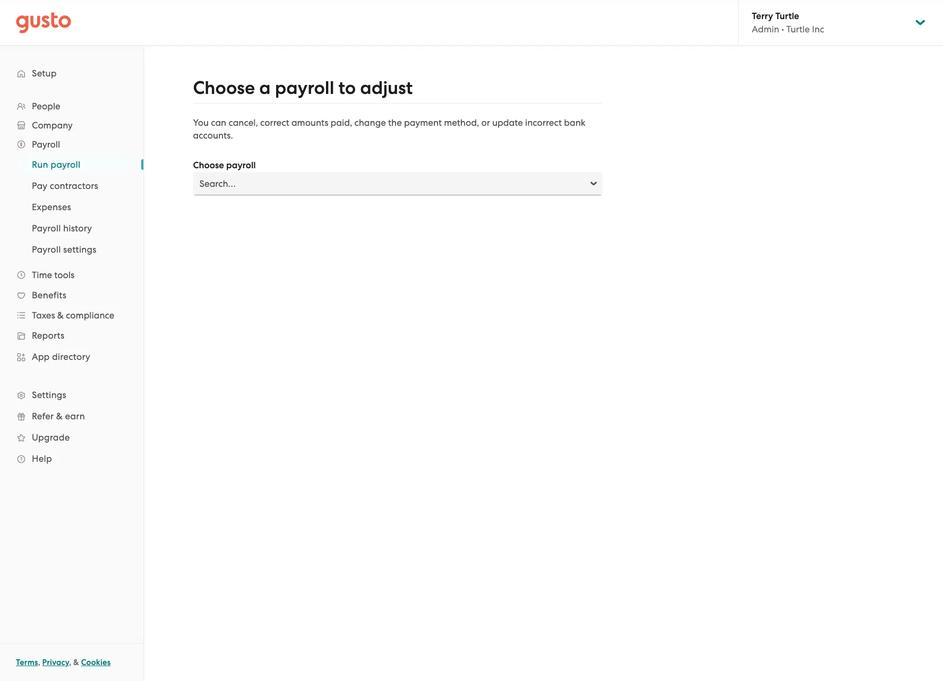 Task type: vqa. For each thing, say whether or not it's contained in the screenshot.
change
yes



Task type: locate. For each thing, give the bounding box(es) containing it.
0 horizontal spatial payroll
[[51, 159, 80, 170]]

& left earn
[[56, 411, 63, 422]]

benefits link
[[11, 286, 133, 305]]

choose
[[193, 77, 255, 99], [193, 160, 224, 171]]

setup
[[32, 68, 57, 79]]

payroll up amounts
[[275, 77, 334, 99]]

payroll down company
[[32, 139, 60, 150]]

& for compliance
[[57, 310, 64, 321]]

payroll settings
[[32, 244, 97, 255]]

2 choose from the top
[[193, 160, 224, 171]]

setup link
[[11, 64, 133, 83]]

upgrade
[[32, 433, 70, 443]]

2 payroll from the top
[[32, 223, 61, 234]]

terms link
[[16, 658, 38, 668]]

& inside dropdown button
[[57, 310, 64, 321]]

, left cookies
[[69, 658, 71, 668]]

cookies button
[[81, 657, 111, 670]]

1 , from the left
[[38, 658, 40, 668]]

,
[[38, 658, 40, 668], [69, 658, 71, 668]]

cookies
[[81, 658, 111, 668]]

, left privacy
[[38, 658, 40, 668]]

choose up can
[[193, 77, 255, 99]]

run payroll link
[[19, 155, 133, 174]]

terry turtle admin • turtle inc
[[752, 11, 825, 35]]

0 vertical spatial choose
[[193, 77, 255, 99]]

time tools
[[32, 270, 74, 281]]

company button
[[11, 116, 133, 135]]

0 vertical spatial payroll
[[32, 139, 60, 150]]

choose up search…
[[193, 160, 224, 171]]

search…
[[200, 179, 236, 189]]

expenses
[[32, 202, 71, 213]]

payroll down the payroll dropdown button
[[51, 159, 80, 170]]

0 vertical spatial &
[[57, 310, 64, 321]]

expenses link
[[19, 198, 133, 217]]

list containing people
[[0, 97, 143, 470]]

1 vertical spatial choose
[[193, 160, 224, 171]]

& left cookies
[[73, 658, 79, 668]]

1 list from the top
[[0, 97, 143, 470]]

&
[[57, 310, 64, 321], [56, 411, 63, 422], [73, 658, 79, 668]]

payroll history
[[32, 223, 92, 234]]

pay contractors
[[32, 181, 98, 191]]

benefits
[[32, 290, 66, 301]]

payroll inside dropdown button
[[32, 139, 60, 150]]

1 payroll from the top
[[32, 139, 60, 150]]

cancel,
[[229, 117, 258, 128]]

1 choose from the top
[[193, 77, 255, 99]]

3 payroll from the top
[[32, 244, 61, 255]]

payroll down 'expenses'
[[32, 223, 61, 234]]

terms , privacy , & cookies
[[16, 658, 111, 668]]

payroll history link
[[19, 219, 133, 238]]

payroll for choose payroll
[[226, 160, 256, 171]]

2 vertical spatial payroll
[[32, 244, 61, 255]]

payroll up search…
[[226, 160, 256, 171]]

turtle right •
[[787, 24, 810, 35]]

1 vertical spatial payroll
[[32, 223, 61, 234]]

turtle up •
[[776, 11, 800, 22]]

& right taxes
[[57, 310, 64, 321]]

time tools button
[[11, 266, 133, 285]]

1 horizontal spatial payroll
[[226, 160, 256, 171]]

help
[[32, 454, 52, 464]]

bank
[[564, 117, 586, 128]]

payroll button
[[11, 135, 133, 154]]

list
[[0, 97, 143, 470], [0, 154, 143, 260]]

list containing run payroll
[[0, 154, 143, 260]]

1 horizontal spatial ,
[[69, 658, 71, 668]]

home image
[[16, 12, 71, 33]]

adjust
[[360, 77, 413, 99]]

payroll
[[32, 139, 60, 150], [32, 223, 61, 234], [32, 244, 61, 255]]

choose for choose payroll
[[193, 160, 224, 171]]

terms
[[16, 658, 38, 668]]

upgrade link
[[11, 428, 133, 447]]

taxes
[[32, 310, 55, 321]]

payroll inside gusto navigation element
[[51, 159, 80, 170]]

the
[[388, 117, 402, 128]]

turtle
[[776, 11, 800, 22], [787, 24, 810, 35]]

correct
[[260, 117, 289, 128]]

payroll up time at the left top of the page
[[32, 244, 61, 255]]

payroll
[[275, 77, 334, 99], [51, 159, 80, 170], [226, 160, 256, 171]]

app directory
[[32, 352, 90, 362]]

refer
[[32, 411, 54, 422]]

2 list from the top
[[0, 154, 143, 260]]

reports link
[[11, 326, 133, 345]]

amounts
[[292, 117, 329, 128]]

contractors
[[50, 181, 98, 191]]

•
[[782, 24, 785, 35]]

1 vertical spatial turtle
[[787, 24, 810, 35]]

or
[[482, 117, 490, 128]]

0 horizontal spatial ,
[[38, 658, 40, 668]]

& for earn
[[56, 411, 63, 422]]

1 vertical spatial &
[[56, 411, 63, 422]]



Task type: describe. For each thing, give the bounding box(es) containing it.
help link
[[11, 450, 133, 469]]

app directory link
[[11, 348, 133, 367]]

payroll settings link
[[19, 240, 133, 259]]

history
[[63, 223, 92, 234]]

privacy
[[42, 658, 69, 668]]

2 vertical spatial &
[[73, 658, 79, 668]]

payroll for payroll history
[[32, 223, 61, 234]]

people
[[32, 101, 60, 112]]

time
[[32, 270, 52, 281]]

taxes & compliance button
[[11, 306, 133, 325]]

reports
[[32, 331, 65, 341]]

0 vertical spatial turtle
[[776, 11, 800, 22]]

earn
[[65, 411, 85, 422]]

tools
[[54, 270, 74, 281]]

payroll for payroll
[[32, 139, 60, 150]]

2 horizontal spatial payroll
[[275, 77, 334, 99]]

incorrect
[[526, 117, 562, 128]]

2 , from the left
[[69, 658, 71, 668]]

settings link
[[11, 386, 133, 405]]

run
[[32, 159, 48, 170]]

pay
[[32, 181, 47, 191]]

method,
[[444, 117, 479, 128]]

paid,
[[331, 117, 352, 128]]

compliance
[[66, 310, 114, 321]]

choose for choose a payroll to adjust
[[193, 77, 255, 99]]

change
[[355, 117, 386, 128]]

privacy link
[[42, 658, 69, 668]]

app
[[32, 352, 50, 362]]

accounts.
[[193, 130, 233, 141]]

inc
[[813, 24, 825, 35]]

refer & earn link
[[11, 407, 133, 426]]

directory
[[52, 352, 90, 362]]

a
[[259, 77, 271, 99]]

payroll for run payroll
[[51, 159, 80, 170]]

settings
[[32, 390, 66, 401]]

you
[[193, 117, 209, 128]]

refer & earn
[[32, 411, 85, 422]]

choose payroll
[[193, 160, 256, 171]]

to
[[339, 77, 356, 99]]

taxes & compliance
[[32, 310, 114, 321]]

payment
[[404, 117, 442, 128]]

update
[[493, 117, 523, 128]]

payroll for payroll settings
[[32, 244, 61, 255]]

company
[[32, 120, 73, 131]]

run payroll
[[32, 159, 80, 170]]

choose a payroll to adjust
[[193, 77, 413, 99]]

settings
[[63, 244, 97, 255]]

terry
[[752, 11, 774, 22]]

you can cancel, correct amounts paid, change the payment method, or update incorrect bank accounts.
[[193, 117, 586, 141]]

pay contractors link
[[19, 176, 133, 196]]

can
[[211, 117, 226, 128]]

people button
[[11, 97, 133, 116]]

gusto navigation element
[[0, 46, 143, 487]]

admin
[[752, 24, 780, 35]]



